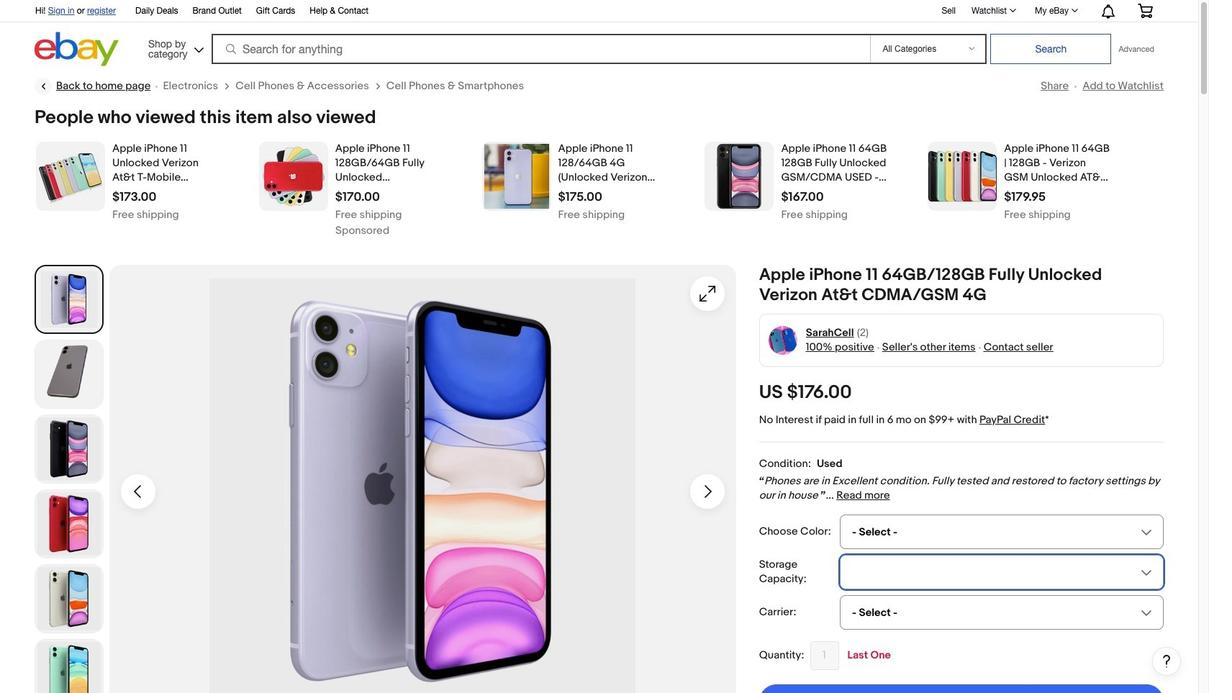 Task type: describe. For each thing, give the bounding box(es) containing it.
picture 5 of 7 image
[[35, 565, 103, 633]]

help, opens dialogs image
[[1160, 654, 1174, 668]]

picture 4 of 7 image
[[35, 490, 103, 558]]

picture 2 of 7 image
[[35, 340, 103, 408]]

picture 1 of 7 image
[[37, 268, 101, 331]]



Task type: locate. For each thing, give the bounding box(es) containing it.
None text field
[[112, 190, 157, 204], [558, 190, 602, 204], [781, 190, 824, 204], [335, 210, 402, 220], [558, 210, 625, 220], [1004, 210, 1071, 220], [810, 641, 839, 670], [112, 190, 157, 204], [558, 190, 602, 204], [781, 190, 824, 204], [335, 210, 402, 220], [558, 210, 625, 220], [1004, 210, 1071, 220], [810, 641, 839, 670]]

picture 6 of 7 image
[[35, 640, 103, 693]]

None submit
[[991, 34, 1112, 64]]

account navigation
[[27, 0, 1164, 22]]

watchlist image
[[1010, 9, 1016, 12]]

banner
[[27, 0, 1164, 70]]

my ebay image
[[1072, 9, 1078, 12]]

apple iphone 11 64gb/128gb fully unlocked verizon at&t cdma/gsm 4g - picture 1 of 7 image
[[109, 265, 736, 693]]

picture 3 of 7 image
[[35, 415, 103, 483]]

Search for anything text field
[[214, 35, 868, 63]]

None text field
[[335, 190, 380, 204], [1004, 190, 1046, 204], [112, 210, 179, 220], [781, 210, 848, 220], [335, 190, 380, 204], [1004, 190, 1046, 204], [112, 210, 179, 220], [781, 210, 848, 220]]

your shopping cart image
[[1137, 4, 1154, 18]]



Task type: vqa. For each thing, say whether or not it's contained in the screenshot.
the right to
no



